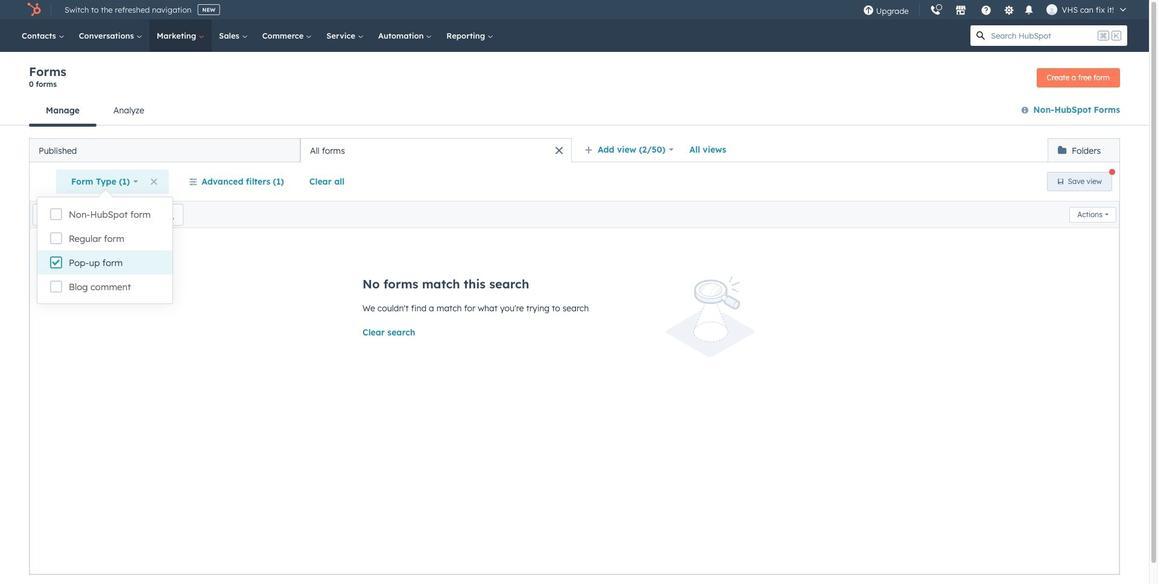 Task type: describe. For each thing, give the bounding box(es) containing it.
jer mill image
[[1047, 4, 1057, 15]]

this search retrieved no matches image
[[666, 276, 755, 357]]

Search forms search field
[[33, 204, 183, 225]]



Task type: locate. For each thing, give the bounding box(es) containing it.
marketplaces image
[[956, 5, 966, 16]]

Search HubSpot search field
[[991, 25, 1096, 46]]

navigation
[[29, 96, 161, 126]]

menu
[[857, 0, 1135, 20]]

list box
[[37, 197, 172, 304]]

banner
[[29, 64, 1121, 96]]



Task type: vqa. For each thing, say whether or not it's contained in the screenshot.
Upgrade on the top right of page
no



